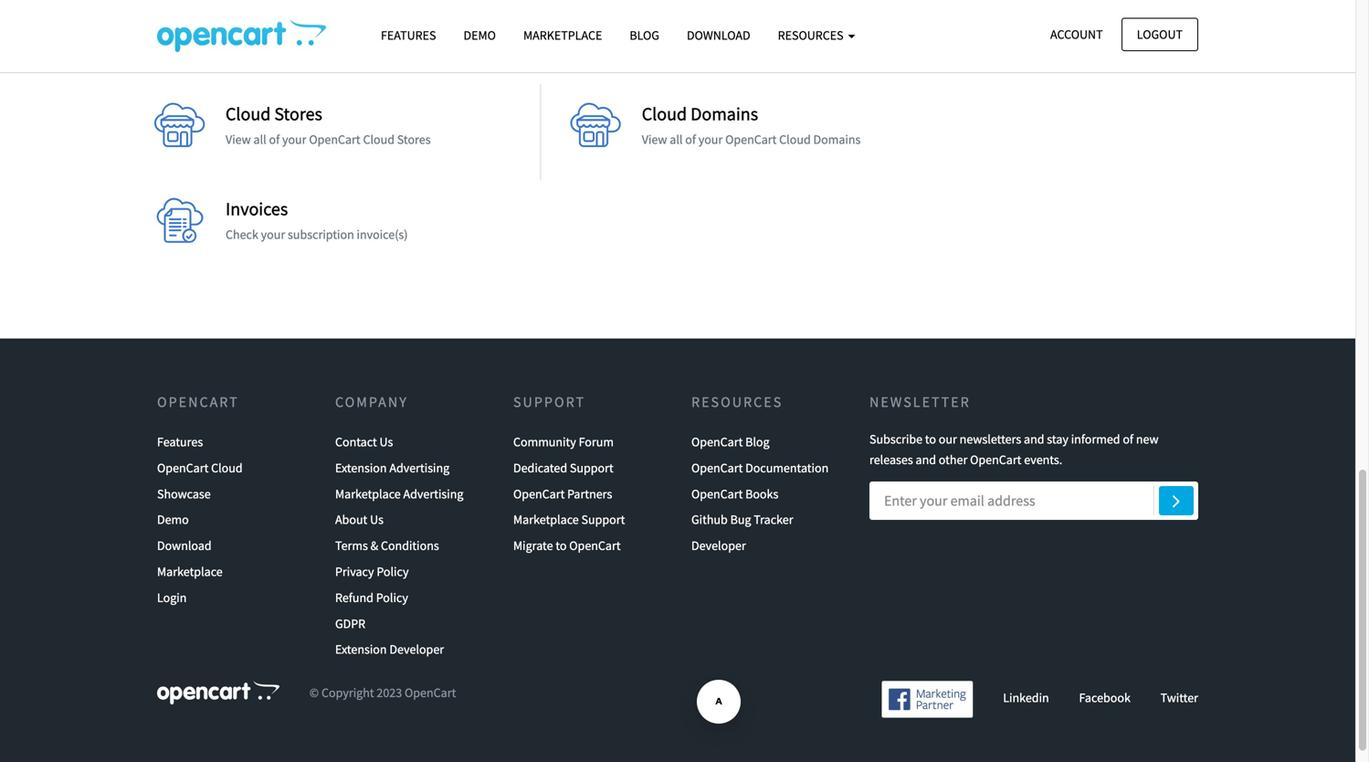 Task type: locate. For each thing, give the bounding box(es) containing it.
0 vertical spatial domains
[[691, 102, 759, 125]]

check your subscription invoice(s) link
[[226, 226, 408, 243]]

view down cloud domains link
[[642, 131, 667, 148]]

invoices
[[226, 197, 288, 220]]

advertising
[[390, 460, 450, 476], [403, 485, 464, 502]]

1 vertical spatial domains
[[814, 131, 861, 148]]

developer up 2023
[[390, 641, 444, 658]]

0 vertical spatial policy
[[377, 563, 409, 580]]

about us
[[335, 511, 384, 528]]

and up events.
[[1024, 431, 1045, 447]]

0 horizontal spatial features link
[[157, 429, 203, 455]]

0 vertical spatial download
[[687, 27, 751, 43]]

support up partners
[[570, 460, 614, 476]]

to left our
[[925, 431, 937, 447]]

all down cloud stores link
[[254, 131, 267, 148]]

your inside 'invoices check your subscription invoice(s)'
[[261, 226, 285, 243]]

1 vertical spatial support
[[570, 460, 614, 476]]

0 vertical spatial download link
[[673, 19, 764, 51]]

features link
[[367, 19, 450, 51], [157, 429, 203, 455]]

invoice(s)
[[357, 226, 408, 243]]

0 horizontal spatial demo
[[157, 511, 189, 528]]

cloud domains link
[[642, 102, 759, 125]]

support
[[514, 393, 586, 411], [570, 460, 614, 476], [582, 511, 625, 528]]

download right blog link
[[687, 27, 751, 43]]

1 all from the left
[[254, 131, 267, 148]]

1 vertical spatial demo
[[157, 511, 189, 528]]

all for domains
[[670, 131, 683, 148]]

1 horizontal spatial developer
[[692, 537, 746, 554]]

1 horizontal spatial marketplace link
[[510, 19, 616, 51]]

opencart down opencart blog link
[[692, 460, 743, 476]]

1 horizontal spatial download
[[687, 27, 751, 43]]

features for demo
[[381, 27, 436, 43]]

of inside cloud domains view all of your opencart cloud domains
[[686, 131, 696, 148]]

check
[[226, 226, 258, 243]]

your inside cloud stores view all of your opencart cloud stores
[[282, 131, 307, 148]]

about
[[335, 511, 368, 528]]

2 vertical spatial stores
[[397, 131, 431, 148]]

1 horizontal spatial of
[[686, 131, 696, 148]]

opencart up opencart cloud
[[157, 393, 239, 411]]

2 all from the left
[[670, 131, 683, 148]]

1 vertical spatial policy
[[376, 589, 408, 606]]

terms
[[335, 537, 368, 554]]

1 extension from the top
[[335, 460, 387, 476]]

extension developer
[[335, 641, 444, 658]]

1 horizontal spatial features
[[381, 27, 436, 43]]

2 extension from the top
[[335, 641, 387, 658]]

refund policy link
[[335, 585, 408, 611]]

us
[[380, 434, 393, 450], [370, 511, 384, 528]]

0 horizontal spatial developer
[[390, 641, 444, 658]]

support up community
[[514, 393, 586, 411]]

opencart right 2023
[[405, 684, 456, 701]]

1 horizontal spatial download link
[[673, 19, 764, 51]]

policy for refund policy
[[376, 589, 408, 606]]

0 horizontal spatial of
[[269, 131, 280, 148]]

1 vertical spatial download
[[157, 537, 212, 554]]

1 vertical spatial us
[[370, 511, 384, 528]]

extension developer link
[[335, 637, 444, 663]]

cloud stores image
[[153, 103, 207, 158]]

advertising down extension advertising link
[[403, 485, 464, 502]]

advertising up marketplace advertising
[[390, 460, 450, 476]]

policy down "terms & conditions" link
[[377, 563, 409, 580]]

opencart
[[309, 131, 361, 148], [726, 131, 777, 148], [157, 393, 239, 411], [692, 434, 743, 450], [970, 451, 1022, 468], [157, 460, 209, 476], [692, 460, 743, 476], [514, 485, 565, 502], [692, 485, 743, 502], [569, 537, 621, 554], [405, 684, 456, 701]]

view down cloud stores link
[[226, 131, 251, 148]]

opencart down dedicated
[[514, 485, 565, 502]]

gdpr
[[335, 615, 366, 632]]

angle right image
[[1173, 490, 1181, 512]]

invoices check your subscription invoice(s)
[[226, 197, 408, 243]]

us up extension advertising
[[380, 434, 393, 450]]

cloud stores link
[[226, 102, 322, 125]]

1 vertical spatial stores
[[274, 102, 322, 125]]

1 vertical spatial features
[[157, 434, 203, 450]]

subscribe to our newsletters and stay informed of new releases and other opencart events.
[[870, 431, 1159, 468]]

0 horizontal spatial demo link
[[157, 507, 189, 533]]

all
[[254, 131, 267, 148], [670, 131, 683, 148]]

0 vertical spatial to
[[925, 431, 937, 447]]

dedicated
[[514, 460, 568, 476]]

account
[[1051, 26, 1103, 42]]

developer down the github
[[692, 537, 746, 554]]

terms & conditions
[[335, 537, 439, 554]]

1 vertical spatial extension
[[335, 641, 387, 658]]

1 vertical spatial blog
[[746, 434, 770, 450]]

of left new
[[1123, 431, 1134, 447]]

contact us link
[[335, 429, 393, 455]]

0 horizontal spatial all
[[254, 131, 267, 148]]

to for migrate
[[556, 537, 567, 554]]

of down cloud domains link
[[686, 131, 696, 148]]

us right about
[[370, 511, 384, 528]]

0 vertical spatial advertising
[[390, 460, 450, 476]]

events.
[[1024, 451, 1063, 468]]

1 horizontal spatial domains
[[814, 131, 861, 148]]

dedicated support
[[514, 460, 614, 476]]

opencart blog
[[692, 434, 770, 450]]

features
[[381, 27, 436, 43], [157, 434, 203, 450]]

0 vertical spatial marketplace link
[[510, 19, 616, 51]]

1 horizontal spatial and
[[1024, 431, 1045, 447]]

of
[[269, 131, 280, 148], [686, 131, 696, 148], [1123, 431, 1134, 447]]

your inside cloud domains view all of your opencart cloud domains
[[699, 131, 723, 148]]

linkedin
[[1004, 690, 1050, 706]]

all inside cloud domains view all of your opencart cloud domains
[[670, 131, 683, 148]]

terms & conditions link
[[335, 533, 439, 559]]

your down "invoices"
[[261, 226, 285, 243]]

1 horizontal spatial view
[[642, 131, 667, 148]]

your down cloud stores link
[[282, 131, 307, 148]]

opencart down 'newsletters'
[[970, 451, 1022, 468]]

opencart down cloud stores link
[[309, 131, 361, 148]]

extension advertising link
[[335, 455, 450, 481]]

advertising for extension advertising
[[390, 460, 450, 476]]

blog
[[630, 27, 660, 43], [746, 434, 770, 450]]

1 horizontal spatial stores
[[274, 102, 322, 125]]

download link
[[673, 19, 764, 51], [157, 533, 212, 559]]

policy
[[377, 563, 409, 580], [376, 589, 408, 606]]

github bug tracker link
[[692, 507, 794, 533]]

download for demo
[[157, 537, 212, 554]]

0 vertical spatial features
[[381, 27, 436, 43]]

0 horizontal spatial and
[[916, 451, 937, 468]]

0 horizontal spatial to
[[556, 537, 567, 554]]

0 horizontal spatial stores
[[216, 29, 273, 56]]

to for subscribe
[[925, 431, 937, 447]]

facebook
[[1080, 690, 1131, 706]]

blog link
[[616, 19, 673, 51]]

refund policy
[[335, 589, 408, 606]]

Enter your email address text field
[[870, 481, 1199, 520]]

domains
[[691, 102, 759, 125], [814, 131, 861, 148]]

© copyright 2023 opencart
[[310, 684, 456, 701]]

2 horizontal spatial of
[[1123, 431, 1134, 447]]

developer
[[692, 537, 746, 554], [390, 641, 444, 658]]

stores for cloud stores view all of your opencart cloud stores
[[274, 102, 322, 125]]

features link for opencart cloud
[[157, 429, 203, 455]]

and left other
[[916, 451, 937, 468]]

policy inside 'link'
[[377, 563, 409, 580]]

all inside cloud stores view all of your opencart cloud stores
[[254, 131, 267, 148]]

2 view from the left
[[642, 131, 667, 148]]

resources inside resources link
[[778, 27, 846, 43]]

1 vertical spatial resources
[[692, 393, 783, 411]]

resources
[[778, 27, 846, 43], [692, 393, 783, 411]]

0 horizontal spatial download
[[157, 537, 212, 554]]

features for opencart cloud
[[157, 434, 203, 450]]

0 vertical spatial us
[[380, 434, 393, 450]]

opencart documentation link
[[692, 455, 829, 481]]

us for contact us
[[380, 434, 393, 450]]

extension advertising
[[335, 460, 450, 476]]

account link
[[1035, 18, 1119, 51]]

privacy policy link
[[335, 559, 409, 585]]

of for domains
[[686, 131, 696, 148]]

download link down showcase link
[[157, 533, 212, 559]]

download link up cloud domains link
[[673, 19, 764, 51]]

resources link
[[764, 19, 869, 51]]

and
[[1024, 431, 1045, 447], [916, 451, 937, 468]]

1 view from the left
[[226, 131, 251, 148]]

extension down contact us link
[[335, 460, 387, 476]]

0 vertical spatial blog
[[630, 27, 660, 43]]

1 horizontal spatial to
[[925, 431, 937, 447]]

cloud
[[157, 29, 211, 56], [226, 102, 271, 125], [642, 102, 687, 125], [363, 131, 395, 148], [780, 131, 811, 148], [211, 460, 243, 476]]

to inside "subscribe to our newsletters and stay informed of new releases and other opencart events."
[[925, 431, 937, 447]]

1 horizontal spatial demo
[[464, 27, 496, 43]]

policy for privacy policy
[[377, 563, 409, 580]]

view inside cloud domains view all of your opencart cloud domains
[[642, 131, 667, 148]]

opencart - your account image
[[157, 19, 326, 52]]

0 horizontal spatial view
[[226, 131, 251, 148]]

1 vertical spatial developer
[[390, 641, 444, 658]]

1 vertical spatial to
[[556, 537, 567, 554]]

1 horizontal spatial features link
[[367, 19, 450, 51]]

2 vertical spatial support
[[582, 511, 625, 528]]

marketplace support link
[[514, 507, 625, 533]]

of down cloud stores link
[[269, 131, 280, 148]]

your for domains
[[699, 131, 723, 148]]

opencart up opencart documentation
[[692, 434, 743, 450]]

download
[[687, 27, 751, 43], [157, 537, 212, 554]]

your down cloud domains link
[[699, 131, 723, 148]]

contact us
[[335, 434, 393, 450]]

view all of your opencart cloud domains link
[[642, 131, 861, 148]]

twitter
[[1161, 690, 1199, 706]]

policy down privacy policy 'link'
[[376, 589, 408, 606]]

extension down 'gdpr' link
[[335, 641, 387, 658]]

marketplace advertising
[[335, 485, 464, 502]]

1 horizontal spatial all
[[670, 131, 683, 148]]

opencart down cloud domains link
[[726, 131, 777, 148]]

opencart up showcase in the bottom left of the page
[[157, 460, 209, 476]]

edit seller information image
[[153, 198, 207, 253]]

download down showcase link
[[157, 537, 212, 554]]

0 vertical spatial demo
[[464, 27, 496, 43]]

0 vertical spatial stores
[[216, 29, 273, 56]]

0 horizontal spatial features
[[157, 434, 203, 450]]

support down partners
[[582, 511, 625, 528]]

all down cloud domains link
[[670, 131, 683, 148]]

0 vertical spatial support
[[514, 393, 586, 411]]

1 vertical spatial advertising
[[403, 485, 464, 502]]

cloud domains image
[[569, 103, 624, 158]]

github bug tracker
[[692, 511, 794, 528]]

0 vertical spatial features link
[[367, 19, 450, 51]]

subscription
[[288, 226, 354, 243]]

1 vertical spatial marketplace link
[[157, 559, 223, 585]]

0 vertical spatial extension
[[335, 460, 387, 476]]

logout
[[1137, 26, 1183, 42]]

of inside cloud stores view all of your opencart cloud stores
[[269, 131, 280, 148]]

demo for bottom demo link
[[157, 511, 189, 528]]

stores
[[216, 29, 273, 56], [274, 102, 322, 125], [397, 131, 431, 148]]

1 horizontal spatial demo link
[[450, 19, 510, 51]]

0 horizontal spatial download link
[[157, 533, 212, 559]]

to down marketplace support link
[[556, 537, 567, 554]]

our
[[939, 431, 957, 447]]

dedicated support link
[[514, 455, 614, 481]]

0 vertical spatial resources
[[778, 27, 846, 43]]

1 vertical spatial features link
[[157, 429, 203, 455]]

1 vertical spatial download link
[[157, 533, 212, 559]]

view inside cloud stores view all of your opencart cloud stores
[[226, 131, 251, 148]]



Task type: vqa. For each thing, say whether or not it's contained in the screenshot.
Marketplace corresponding to Marketplace Support
yes



Task type: describe. For each thing, give the bounding box(es) containing it.
linkedin link
[[1004, 690, 1050, 706]]

stores for cloud stores
[[216, 29, 273, 56]]

download link for blog
[[673, 19, 764, 51]]

marketplace left blog link
[[524, 27, 602, 43]]

facebook link
[[1080, 690, 1131, 706]]

of for stores
[[269, 131, 280, 148]]

view all of your opencart cloud stores link
[[226, 131, 431, 148]]

of inside "subscribe to our newsletters and stay informed of new releases and other opencart events."
[[1123, 431, 1134, 447]]

gdpr link
[[335, 611, 366, 637]]

opencart up the github
[[692, 485, 743, 502]]

0 vertical spatial demo link
[[450, 19, 510, 51]]

community
[[514, 434, 576, 450]]

partners
[[568, 485, 613, 502]]

privacy policy
[[335, 563, 409, 580]]

invoices link
[[226, 197, 288, 220]]

0 horizontal spatial domains
[[691, 102, 759, 125]]

demo for the topmost demo link
[[464, 27, 496, 43]]

stay
[[1047, 431, 1069, 447]]

us for about us
[[370, 511, 384, 528]]

marketplace support
[[514, 511, 625, 528]]

support for marketplace
[[582, 511, 625, 528]]

0 horizontal spatial marketplace link
[[157, 559, 223, 585]]

opencart books link
[[692, 481, 779, 507]]

books
[[746, 485, 779, 502]]

copyright
[[322, 684, 374, 701]]

download for blog
[[687, 27, 751, 43]]

opencart inside "subscribe to our newsletters and stay informed of new releases and other opencart events."
[[970, 451, 1022, 468]]

all for stores
[[254, 131, 267, 148]]

tracker
[[754, 511, 794, 528]]

opencart books
[[692, 485, 779, 502]]

cloud stores view all of your opencart cloud stores
[[226, 102, 431, 148]]

0 vertical spatial developer
[[692, 537, 746, 554]]

subscribe
[[870, 431, 923, 447]]

bug
[[731, 511, 752, 528]]

marketplace advertising link
[[335, 481, 464, 507]]

view for cloud domains
[[642, 131, 667, 148]]

opencart partners link
[[514, 481, 613, 507]]

twitter link
[[1161, 690, 1199, 706]]

newsletters
[[960, 431, 1022, 447]]

extension for extension advertising
[[335, 460, 387, 476]]

privacy
[[335, 563, 374, 580]]

informed
[[1072, 431, 1121, 447]]

marketplace up login
[[157, 563, 223, 580]]

community forum link
[[514, 429, 614, 455]]

opencart inside cloud stores view all of your opencart cloud stores
[[309, 131, 361, 148]]

documentation
[[746, 460, 829, 476]]

opencart blog link
[[692, 429, 770, 455]]

github
[[692, 511, 728, 528]]

view for cloud stores
[[226, 131, 251, 148]]

migrate to opencart link
[[514, 533, 621, 559]]

conditions
[[381, 537, 439, 554]]

forum
[[579, 434, 614, 450]]

migrate
[[514, 537, 553, 554]]

refund
[[335, 589, 374, 606]]

&
[[371, 537, 378, 554]]

about us link
[[335, 507, 384, 533]]

logout link
[[1122, 18, 1199, 51]]

company
[[335, 393, 408, 411]]

1 horizontal spatial blog
[[746, 434, 770, 450]]

releases
[[870, 451, 913, 468]]

extension for extension developer
[[335, 641, 387, 658]]

migrate to opencart
[[514, 537, 621, 554]]

opencart partners
[[514, 485, 613, 502]]

support for dedicated
[[570, 460, 614, 476]]

1 vertical spatial and
[[916, 451, 937, 468]]

marketplace up migrate
[[514, 511, 579, 528]]

0 horizontal spatial blog
[[630, 27, 660, 43]]

showcase
[[157, 485, 211, 502]]

newsletter
[[870, 393, 971, 411]]

©
[[310, 684, 319, 701]]

0 vertical spatial and
[[1024, 431, 1045, 447]]

features link for demo
[[367, 19, 450, 51]]

other
[[939, 451, 968, 468]]

opencart cloud
[[157, 460, 243, 476]]

opencart down marketplace support link
[[569, 537, 621, 554]]

opencart cloud link
[[157, 455, 243, 481]]

cloud stores
[[157, 29, 273, 56]]

opencart inside cloud domains view all of your opencart cloud domains
[[726, 131, 777, 148]]

new
[[1136, 431, 1159, 447]]

2 horizontal spatial stores
[[397, 131, 431, 148]]

facebook marketing partner image
[[882, 681, 974, 718]]

login
[[157, 589, 187, 606]]

2023
[[377, 684, 402, 701]]

cloud domains view all of your opencart cloud domains
[[642, 102, 861, 148]]

advertising for marketplace advertising
[[403, 485, 464, 502]]

opencart documentation
[[692, 460, 829, 476]]

1 vertical spatial demo link
[[157, 507, 189, 533]]

marketplace up about us
[[335, 485, 401, 502]]

developer link
[[692, 533, 746, 559]]

contact
[[335, 434, 377, 450]]

showcase link
[[157, 481, 211, 507]]

your for stores
[[282, 131, 307, 148]]

opencart image
[[157, 681, 280, 705]]

community forum
[[514, 434, 614, 450]]

download link for demo
[[157, 533, 212, 559]]



